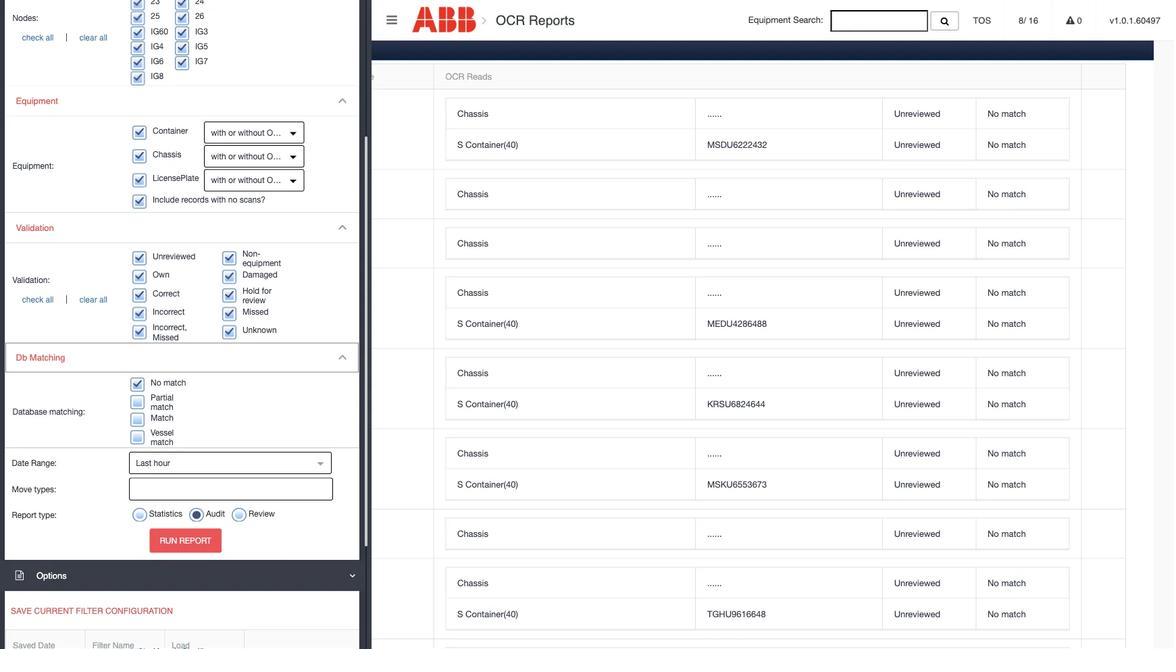 Task type: locate. For each thing, give the bounding box(es) containing it.
move for move types:
[[12, 485, 32, 494]]

clear all link up 13:24:16
[[70, 295, 117, 304]]

16 down ap20231016001777
[[93, 196, 103, 206]]

cell containing ap20231016001770
[[46, 559, 246, 640]]

all for clear all link for nodes:
[[99, 33, 108, 43]]

0 vertical spatial 23
[[258, 189, 268, 199]]

check all
[[22, 33, 54, 43], [22, 295, 54, 304]]

2 no match cell from the top
[[976, 129, 1070, 160]]

match
[[1002, 108, 1027, 119], [1002, 139, 1027, 150], [1002, 189, 1027, 199], [1002, 238, 1027, 248], [1002, 287, 1027, 298], [1002, 318, 1027, 329], [1002, 368, 1027, 378], [164, 378, 186, 387], [1002, 399, 1027, 409], [151, 403, 173, 412], [151, 438, 173, 447], [1002, 448, 1027, 459], [1002, 479, 1027, 490], [1002, 529, 1027, 539], [1002, 578, 1027, 589], [1002, 609, 1027, 620]]

1 horizontal spatial move
[[332, 71, 353, 82]]

own
[[153, 270, 170, 279]]

23
[[258, 189, 268, 199], [258, 594, 268, 604]]

equipment:
[[12, 161, 54, 171]]

6 no match from the top
[[988, 318, 1027, 329]]

1 s container(40) cell from the top
[[446, 129, 696, 160]]

1 vertical spatial report
[[179, 536, 211, 546]]

non- equipment
[[243, 249, 281, 268]]

10- down ap20231016001776
[[80, 131, 93, 142]]

16 inside ap20231016001770 2023-10-16 13:23:30
[[93, 601, 103, 612]]

with or without ocr for chassis
[[211, 152, 285, 161]]

3 no match from the top
[[988, 189, 1027, 199]]

1 vertical spatial with or without ocr
[[211, 152, 285, 161]]

2 clear all link from the top
[[70, 295, 117, 304]]

ig4
[[151, 41, 164, 51]]

1 no match from the top
[[988, 108, 1027, 119]]

tab
[[47, 37, 96, 60]]

2 check from the top
[[22, 295, 43, 304]]

1 ...... from the top
[[708, 108, 722, 119]]

1 23 cell from the top
[[246, 170, 320, 219]]

2 ...... cell from the top
[[696, 179, 883, 210]]

no for seventh unreviewed cell from the top of the grid containing move type
[[988, 368, 1000, 378]]

16 inside ap20231016001772 2023-10-16 13:23:56
[[93, 391, 103, 401]]

0 horizontal spatial equipment
[[16, 96, 58, 106]]

2023- down ap20231016001771
[[57, 471, 80, 482]]

all
[[46, 33, 54, 43], [99, 33, 108, 43], [46, 295, 54, 304], [99, 295, 108, 304]]

chassis for first unreviewed cell from the top of the grid containing move type
[[458, 108, 489, 119]]

1 vertical spatial 23
[[258, 594, 268, 604]]

0 horizontal spatial move
[[12, 485, 32, 494]]

...... cell for fifth unreviewed cell from the bottom
[[696, 438, 883, 470]]

22
[[258, 238, 268, 249]]

2023- down ap20231016001776
[[57, 131, 80, 142]]

1 vertical spatial missed
[[153, 333, 179, 342]]

equipment menu item
[[5, 86, 359, 213]]

partial
[[151, 393, 174, 402]]

0 vertical spatial check
[[22, 33, 43, 43]]

1 check from the top
[[22, 33, 43, 43]]

6 chassis cell from the top
[[446, 438, 696, 470]]

16 for ap20231016001772 2023-10-16 13:23:56
[[93, 391, 103, 401]]

no inside no match partial match match vessel match
[[151, 378, 161, 387]]

4 ...... cell from the top
[[696, 278, 883, 309]]

16 for ap20231016001770 2023-10-16 13:23:30
[[93, 601, 103, 612]]

clear inside the validation menu item
[[80, 295, 97, 304]]

23 cell
[[246, 170, 320, 219], [246, 559, 320, 640]]

no match
[[988, 108, 1027, 119], [988, 139, 1027, 150], [988, 189, 1027, 199], [988, 238, 1027, 248], [988, 287, 1027, 298], [988, 318, 1027, 329], [988, 368, 1027, 378], [988, 399, 1027, 409], [988, 448, 1027, 459], [988, 479, 1027, 490], [988, 529, 1027, 539], [988, 578, 1027, 589], [988, 609, 1027, 620]]

5 ...... from the top
[[708, 368, 722, 378]]

8 chassis cell from the top
[[446, 568, 696, 599]]

25 cell for 13:24:54
[[246, 89, 320, 170]]

8 ...... cell from the top
[[696, 568, 883, 599]]

clear all for nodes:
[[80, 33, 108, 43]]

ig8
[[151, 71, 164, 81]]

check all link for nodes:
[[12, 33, 64, 43]]

2 vertical spatial exit cell
[[320, 559, 434, 640]]

0 vertical spatial reports
[[529, 13, 575, 28]]

chassis cell for ...... cell for third unreviewed cell from the bottom
[[446, 519, 696, 550]]

10- inside ap20231016001774 2023-10-16 13:24:16
[[80, 310, 93, 321]]

1 vertical spatial |
[[64, 294, 70, 303]]

report right run
[[179, 536, 211, 546]]

move left 'types:'
[[12, 485, 32, 494]]

1 vertical spatial 23 cell
[[246, 559, 320, 640]]

4 ...... from the top
[[708, 287, 722, 298]]

no match for third unreviewed cell from the top
[[988, 189, 1027, 199]]

16 down 'ap20231016001770'
[[93, 601, 103, 612]]

10- inside ap20231016001777 2023-10-16 13:25:03
[[80, 196, 93, 206]]

unreviewed
[[895, 108, 941, 119], [895, 139, 941, 150], [895, 189, 941, 199], [895, 238, 941, 248], [153, 251, 196, 261], [895, 287, 941, 298], [895, 318, 941, 329], [895, 368, 941, 378], [895, 399, 941, 409], [895, 448, 941, 459], [895, 479, 941, 490], [895, 529, 941, 539], [895, 578, 941, 589], [895, 609, 941, 620]]

3 no match cell from the top
[[976, 179, 1070, 210]]

2 container(40) from the top
[[466, 318, 518, 329]]

16 inside ap20231016001771 2023-10-16 13:23:53
[[93, 471, 103, 482]]

cell
[[46, 89, 246, 170], [320, 89, 434, 170], [1082, 89, 1126, 170], [46, 170, 246, 219], [320, 170, 434, 219], [1082, 170, 1126, 219], [1082, 219, 1126, 269], [46, 269, 246, 349], [1082, 269, 1126, 349], [46, 349, 246, 430], [246, 349, 320, 430], [320, 349, 434, 430], [1082, 349, 1126, 430], [46, 430, 246, 510], [1082, 430, 1126, 510], [246, 510, 320, 559], [320, 510, 434, 559], [1082, 510, 1126, 559], [46, 559, 246, 640], [1082, 559, 1126, 640], [46, 640, 246, 650], [246, 640, 320, 650], [320, 640, 434, 650], [1082, 640, 1126, 650], [446, 649, 696, 650], [696, 649, 883, 650], [883, 649, 976, 650], [976, 649, 1070, 650]]

non-
[[243, 249, 261, 258]]

1 clear all link from the top
[[70, 33, 117, 43]]

missed
[[243, 307, 269, 317], [153, 333, 179, 342]]

no match for first unreviewed cell from the top of the grid containing move type
[[988, 108, 1027, 119]]

ocr
[[496, 13, 525, 28], [446, 71, 465, 82], [267, 128, 285, 137], [267, 152, 285, 161], [267, 175, 285, 185]]

unreviewed for third unreviewed cell from the bottom
[[895, 529, 941, 539]]

4 2023- from the top
[[57, 310, 80, 321]]

no match cell for tenth unreviewed cell from the top
[[976, 470, 1070, 501]]

clear all left ig4
[[80, 33, 108, 43]]

0 vertical spatial move
[[332, 71, 353, 82]]

...... for third unreviewed cell from the top
[[708, 189, 722, 199]]

5 ...... cell from the top
[[696, 358, 883, 389]]

ig3 cell
[[246, 269, 320, 349]]

6 10- from the top
[[80, 471, 93, 482]]

16 inside ap20231016001777 2023-10-16 13:25:03
[[93, 196, 103, 206]]

8/
[[1019, 15, 1027, 25]]

0 vertical spatial 25 cell
[[246, 89, 320, 170]]

2023- inside ap20231016001774 2023-10-16 13:24:16
[[57, 310, 80, 321]]

0 horizontal spatial ig3
[[195, 26, 208, 36]]

...... cell for third unreviewed cell from the bottom
[[696, 519, 883, 550]]

2023- inside ap20231016001777 2023-10-16 13:25:03
[[57, 196, 80, 206]]

unknown
[[243, 326, 277, 335]]

1 vertical spatial check all
[[22, 295, 54, 304]]

5 container(40) from the top
[[466, 609, 518, 620]]

check inside the validation menu item
[[22, 295, 43, 304]]

menu containing equipment
[[5, 0, 360, 449]]

16 inside 'ap20231016001776 2023-10-16 13:24:54'
[[93, 131, 103, 142]]

22 cell
[[246, 219, 320, 269]]

4 no match cell from the top
[[976, 228, 1070, 259]]

10 unreviewed cell from the top
[[883, 470, 976, 501]]

2023- down the ap20231016001774
[[57, 310, 80, 321]]

2023-10-16 13:24:31
[[57, 245, 140, 256]]

no match cell for second unreviewed cell from the top of the grid containing move type
[[976, 129, 1070, 160]]

10- inside 'ap20231016001776 2023-10-16 13:24:54'
[[80, 131, 93, 142]]

11 no match from the top
[[988, 529, 1027, 539]]

damaged
[[243, 270, 278, 279]]

check all down validation:
[[22, 295, 54, 304]]

without
[[238, 128, 265, 137], [238, 152, 265, 161], [238, 175, 265, 185]]

no for 10th unreviewed cell from the bottom of the grid containing move type
[[988, 238, 1000, 248]]

chassis for 10th unreviewed cell from the bottom of the grid containing move type
[[458, 238, 489, 248]]

7 ...... from the top
[[708, 529, 722, 539]]

3 s container(40) from the top
[[458, 399, 518, 409]]

chassis cell
[[446, 98, 696, 129], [446, 179, 696, 210], [446, 228, 696, 259], [446, 278, 696, 309], [446, 358, 696, 389], [446, 438, 696, 470], [446, 519, 696, 550], [446, 568, 696, 599]]

16 inside ap20231016001774 2023-10-16 13:24:16
[[93, 310, 103, 321]]

no match cell for first unreviewed cell from the bottom
[[976, 599, 1070, 630]]

no match for second unreviewed cell from the top of the grid containing move type
[[988, 139, 1027, 150]]

2 vertical spatial or
[[228, 175, 236, 185]]

clear all link
[[70, 33, 117, 43], [70, 295, 117, 304]]

1 vertical spatial exit
[[332, 464, 350, 475]]

0 vertical spatial clear all
[[80, 33, 108, 43]]

missed down incorrect,
[[153, 333, 179, 342]]

23 cell for 13:23:30
[[246, 559, 320, 640]]

26
[[195, 11, 204, 21]]

0 vertical spatial without
[[238, 128, 265, 137]]

or
[[228, 128, 236, 137], [228, 152, 236, 161], [228, 175, 236, 185]]

12 unreviewed cell from the top
[[883, 568, 976, 599]]

validation
[[16, 223, 54, 233]]

6 2023- from the top
[[57, 471, 80, 482]]

13:24:16
[[106, 310, 140, 321]]

2 chassis cell from the top
[[446, 179, 696, 210]]

2023- up the matching: on the bottom left
[[57, 391, 80, 401]]

0 button
[[1053, 0, 1096, 41]]

no match for fifth unreviewed cell from the bottom
[[988, 448, 1027, 459]]

menu
[[5, 0, 360, 449]]

4 container(40) from the top
[[466, 479, 518, 490]]

no match cell
[[976, 98, 1070, 129], [976, 129, 1070, 160], [976, 179, 1070, 210], [976, 228, 1070, 259], [976, 278, 1070, 309], [976, 309, 1070, 340], [976, 358, 1070, 389], [976, 389, 1070, 420], [976, 438, 1070, 470], [976, 470, 1070, 501], [976, 519, 1070, 550], [976, 568, 1070, 599], [976, 599, 1070, 630]]

2023-
[[57, 131, 80, 142], [57, 196, 80, 206], [57, 245, 80, 256], [57, 310, 80, 321], [57, 391, 80, 401], [57, 471, 80, 482], [57, 601, 80, 612]]

4 s container(40) cell from the top
[[446, 470, 696, 501]]

check down validation:
[[22, 295, 43, 304]]

or for licenseplate
[[228, 175, 236, 185]]

missed down the review
[[243, 307, 269, 317]]

ap20231016001770 2023-10-16 13:23:30
[[57, 587, 140, 612]]

1 vertical spatial exit cell
[[320, 430, 434, 510]]

2 check all from the top
[[22, 295, 54, 304]]

2023- down 'ap20231016001770'
[[57, 601, 80, 612]]

chassis cell for 10th unreviewed cell from the bottom of the grid containing move type's ...... cell
[[446, 228, 696, 259]]

review
[[243, 296, 266, 305]]

2 check all link from the top
[[12, 295, 64, 304]]

tab list
[[45, 37, 1155, 650]]

| down "2023-10-16 13:24:31"
[[64, 294, 70, 303]]

2 ...... from the top
[[708, 189, 722, 199]]

| inside the validation menu item
[[64, 294, 70, 303]]

s
[[458, 139, 463, 150], [458, 318, 463, 329], [458, 399, 463, 409], [458, 479, 463, 490], [458, 609, 463, 620]]

16 down ap20231016001771
[[93, 471, 103, 482]]

clear all link inside the validation menu item
[[70, 295, 117, 304]]

2 clear from the top
[[80, 295, 97, 304]]

matching
[[30, 353, 65, 363]]

match for fifth unreviewed cell from the bottom
[[1002, 448, 1027, 459]]

check down nodes: at the top left of the page
[[22, 33, 43, 43]]

validation link
[[5, 213, 359, 243]]

move left type
[[332, 71, 353, 82]]

run report
[[160, 536, 211, 546]]

0 vertical spatial exit
[[332, 238, 350, 249]]

move inside row
[[332, 71, 353, 82]]

unreviewed for first unreviewed cell from the bottom
[[895, 609, 941, 620]]

None field
[[831, 10, 929, 32], [130, 479, 147, 500], [831, 10, 929, 32], [130, 479, 147, 500]]

1 vertical spatial check all link
[[12, 295, 64, 304]]

11 no match cell from the top
[[976, 519, 1070, 550]]

v1.0.1.60497
[[1111, 15, 1161, 25]]

0 vertical spatial |
[[64, 32, 70, 42]]

container
[[153, 126, 188, 135]]

clear for nodes:
[[80, 33, 97, 43]]

exit for 25
[[332, 464, 350, 475]]

s container(40) cell for tghu9616648
[[446, 599, 696, 630]]

s for krsu6824644
[[458, 399, 463, 409]]

statistics
[[149, 509, 183, 518]]

3 s from the top
[[458, 399, 463, 409]]

16 right 8/
[[1029, 15, 1039, 25]]

exit cell
[[320, 219, 434, 269], [320, 430, 434, 510], [320, 559, 434, 640]]

report left the type:
[[12, 510, 36, 520]]

s container(40) cell
[[446, 129, 696, 160], [446, 309, 696, 340], [446, 389, 696, 420], [446, 470, 696, 501], [446, 599, 696, 630]]

0 horizontal spatial reports
[[104, 45, 144, 55]]

1 vertical spatial reports
[[104, 45, 144, 55]]

2 vertical spatial exit
[[332, 594, 350, 604]]

warning image
[[1067, 16, 1076, 25]]

16 inside dropdown button
[[1029, 15, 1039, 25]]

10- left 13:24:31
[[80, 245, 93, 256]]

2023- inside ap20231016001771 2023-10-16 13:23:53
[[57, 471, 80, 482]]

exit cell for 23
[[320, 559, 434, 640]]

reads
[[467, 71, 492, 82]]

2 exit cell from the top
[[320, 430, 434, 510]]

7 2023- from the top
[[57, 601, 80, 612]]

match for third unreviewed cell from the bottom
[[1002, 529, 1027, 539]]

0 vertical spatial ig3
[[195, 26, 208, 36]]

clear all link for nodes:
[[70, 33, 117, 43]]

v1.0.1.60497 button
[[1097, 0, 1175, 41]]

unreviewed cell
[[883, 98, 976, 129], [883, 129, 976, 160], [883, 179, 976, 210], [883, 228, 976, 259], [883, 278, 976, 309], [883, 309, 976, 340], [883, 358, 976, 389], [883, 389, 976, 420], [883, 438, 976, 470], [883, 470, 976, 501], [883, 519, 976, 550], [883, 568, 976, 599], [883, 599, 976, 630]]

1 vertical spatial clear
[[80, 295, 97, 304]]

equipment inside menu item
[[16, 96, 58, 106]]

0 vertical spatial check all link
[[12, 33, 64, 43]]

1 s from the top
[[458, 139, 463, 150]]

0 vertical spatial equipment
[[749, 15, 791, 25]]

1 25 cell from the top
[[246, 89, 320, 170]]

ig3 down for on the left
[[258, 303, 272, 314]]

10 no match from the top
[[988, 479, 1027, 490]]

2 exit from the top
[[332, 464, 350, 475]]

2 no match from the top
[[988, 139, 1027, 150]]

2023- inside 'ap20231016001776 2023-10-16 13:24:54'
[[57, 131, 80, 142]]

medu4286488
[[708, 318, 767, 329]]

0
[[1076, 15, 1083, 25]]

1 vertical spatial move
[[12, 485, 32, 494]]

10- down the ap20231016001774
[[80, 310, 93, 321]]

unreviewed for 8th unreviewed cell from the bottom
[[895, 318, 941, 329]]

13 no match from the top
[[988, 609, 1027, 620]]

13:23:30
[[106, 601, 140, 612]]

25 cell
[[246, 89, 320, 170], [246, 430, 320, 510]]

1 with or without ocr from the top
[[211, 128, 285, 137]]

2023- down ap20231016001777
[[57, 196, 80, 206]]

grid containing move type
[[46, 64, 1126, 650]]

1 vertical spatial without
[[238, 152, 265, 161]]

match for first unreviewed cell from the bottom
[[1002, 609, 1027, 620]]

8 no match cell from the top
[[976, 389, 1070, 420]]

check all link down nodes: at the top left of the page
[[12, 33, 64, 43]]

clear all for validation:
[[80, 295, 108, 304]]

5 s container(40) from the top
[[458, 609, 518, 620]]

16 down the ap20231016001774
[[93, 310, 103, 321]]

no match for seventh unreviewed cell from the top of the grid containing move type
[[988, 368, 1027, 378]]

5 s container(40) cell from the top
[[446, 599, 696, 630]]

10- inside ap20231016001772 2023-10-16 13:23:56
[[80, 391, 93, 401]]

ap20231016001771 2023-10-16 13:23:53
[[57, 457, 140, 482]]

23 for 2023-10-16 13:25:03
[[258, 189, 268, 199]]

1 without from the top
[[238, 128, 265, 137]]

0 horizontal spatial report
[[12, 510, 36, 520]]

10- inside ap20231016001771 2023-10-16 13:23:53
[[80, 471, 93, 482]]

...... cell for seventh unreviewed cell from the top of the grid containing move type
[[696, 358, 883, 389]]

clear all link left ig4
[[70, 33, 117, 43]]

0 vertical spatial 25
[[151, 11, 160, 21]]

ap20231016001774 2023-10-16 13:24:16
[[57, 296, 140, 321]]

review
[[249, 509, 275, 518]]

tghu9616648
[[708, 609, 766, 620]]

no for first unreviewed cell from the bottom
[[988, 609, 1000, 620]]

1 vertical spatial clear all
[[80, 295, 108, 304]]

container(40) for tghu9616648
[[466, 609, 518, 620]]

10- down ap20231016001772
[[80, 391, 93, 401]]

2023- for ap20231016001776 2023-10-16 13:24:54
[[57, 131, 80, 142]]

2 vertical spatial 25
[[258, 464, 268, 475]]

10- for ap20231016001771 2023-10-16 13:23:53
[[80, 471, 93, 482]]

...... cell for 12th unreviewed cell from the top of the grid containing move type
[[696, 568, 883, 599]]

s container(40) cell for krsu6824644
[[446, 389, 696, 420]]

msku6553673 cell
[[696, 470, 883, 501]]

10- down ap20231016001771
[[80, 471, 93, 482]]

check all link down validation:
[[12, 295, 64, 304]]

type
[[356, 71, 374, 82]]

1 clear from the top
[[80, 33, 97, 43]]

with for chassis
[[211, 152, 226, 161]]

tos
[[974, 15, 992, 25]]

1 vertical spatial check
[[22, 295, 43, 304]]

1 exit from the top
[[332, 238, 350, 249]]

clear all inside the validation menu item
[[80, 295, 108, 304]]

3 ...... from the top
[[708, 238, 722, 248]]

check all inside the validation menu item
[[22, 295, 54, 304]]

grid
[[46, 64, 1126, 650], [446, 649, 1070, 650]]

row group for ap20231016001776 2023-10-16 13:24:54
[[446, 98, 1070, 160]]

no for tenth unreviewed cell from the top
[[988, 479, 1000, 490]]

with
[[211, 128, 226, 137], [211, 152, 226, 161], [211, 175, 226, 185], [211, 195, 226, 204]]

7 10- from the top
[[80, 601, 93, 612]]

no match cell for sixth unreviewed cell from the bottom
[[976, 389, 1070, 420]]

ocr for chassis
[[267, 152, 285, 161]]

0 vertical spatial 23 cell
[[246, 170, 320, 219]]

report type:
[[12, 510, 57, 520]]

check all down nodes: at the top left of the page
[[22, 33, 54, 43]]

0 vertical spatial missed
[[243, 307, 269, 317]]

3 or from the top
[[228, 175, 236, 185]]

s container(40) for tghu9616648
[[458, 609, 518, 620]]

1 vertical spatial 25
[[258, 124, 268, 134]]

4 s container(40) from the top
[[458, 479, 518, 490]]

1 horizontal spatial report
[[179, 536, 211, 546]]

3 container(40) from the top
[[466, 399, 518, 409]]

hold
[[243, 286, 260, 295]]

chassis
[[458, 108, 489, 119], [153, 149, 181, 159], [458, 189, 489, 199], [458, 238, 489, 248], [458, 287, 489, 298], [458, 368, 489, 378], [458, 448, 489, 459], [458, 529, 489, 539], [458, 578, 489, 589]]

13:24:31
[[106, 245, 140, 256]]

cell containing ap20231016001777
[[46, 170, 246, 219]]

1 10- from the top
[[80, 131, 93, 142]]

2 25 cell from the top
[[246, 430, 320, 510]]

1 exit cell from the top
[[320, 219, 434, 269]]

2 with or without ocr from the top
[[211, 152, 285, 161]]

1 vertical spatial 25 cell
[[246, 430, 320, 510]]

10- for ap20231016001776 2023-10-16 13:24:54
[[80, 131, 93, 142]]

1 s container(40) from the top
[[458, 139, 518, 150]]

2 23 cell from the top
[[246, 559, 320, 640]]

0 vertical spatial with or without ocr
[[211, 128, 285, 137]]

5 no match from the top
[[988, 287, 1027, 298]]

scans?
[[240, 195, 266, 204]]

1 vertical spatial equipment
[[16, 96, 58, 106]]

equipment up ap20231016001776
[[16, 96, 58, 106]]

search image
[[941, 17, 949, 26]]

10- for ap20231016001772 2023-10-16 13:23:56
[[80, 391, 93, 401]]

ig3 inside cell
[[258, 303, 272, 314]]

3 exit cell from the top
[[320, 559, 434, 640]]

2 10- from the top
[[80, 196, 93, 206]]

options link
[[0, 560, 364, 591]]

clear
[[80, 33, 97, 43], [80, 295, 97, 304]]

ig3
[[195, 26, 208, 36], [258, 303, 272, 314]]

0 vertical spatial exit cell
[[320, 219, 434, 269]]

ig7
[[195, 56, 208, 66]]

8 no match from the top
[[988, 399, 1027, 409]]

db matching link
[[5, 343, 359, 374]]

1 horizontal spatial ig3
[[258, 303, 272, 314]]

10- down 'ap20231016001770'
[[80, 601, 93, 612]]

0 vertical spatial clear
[[80, 33, 97, 43]]

no match cell for 9th unreviewed cell from the bottom of the grid containing move type
[[976, 278, 1070, 309]]

5 10- from the top
[[80, 391, 93, 401]]

2 or from the top
[[228, 152, 236, 161]]

no match cell for seventh unreviewed cell from the top of the grid containing move type
[[976, 358, 1070, 389]]

no match for first unreviewed cell from the bottom
[[988, 609, 1027, 620]]

msdu6222432
[[708, 139, 768, 150]]

0 horizontal spatial missed
[[153, 333, 179, 342]]

1 chassis cell from the top
[[446, 98, 696, 129]]

1 or from the top
[[228, 128, 236, 137]]

report
[[12, 510, 36, 520], [179, 536, 211, 546]]

16 down ap20231016001772
[[93, 391, 103, 401]]

16 for ap20231016001774 2023-10-16 13:24:16
[[93, 310, 103, 321]]

3 unreviewed cell from the top
[[883, 179, 976, 210]]

0 vertical spatial clear all link
[[70, 33, 117, 43]]

1 clear all from the top
[[80, 33, 108, 43]]

10- down ap20231016001777
[[80, 196, 93, 206]]

incorrect, missed
[[153, 323, 187, 342]]

3 without from the top
[[238, 175, 265, 185]]

0 vertical spatial check all
[[22, 33, 54, 43]]

equipment
[[243, 258, 281, 268]]

ocr inside row
[[446, 71, 465, 82]]

match
[[151, 413, 174, 422]]

|
[[64, 32, 70, 42], [64, 294, 70, 303]]

0 vertical spatial or
[[228, 128, 236, 137]]

3 chassis cell from the top
[[446, 228, 696, 259]]

reports inside "tab list"
[[104, 45, 144, 55]]

2 vertical spatial with or without ocr
[[211, 175, 285, 185]]

match for first unreviewed cell from the top of the grid containing move type
[[1002, 108, 1027, 119]]

check all link inside the validation menu item
[[12, 295, 64, 304]]

row group for ap20231016001770 2023-10-16 13:23:30
[[446, 568, 1070, 630]]

equipment left search:
[[749, 15, 791, 25]]

2 vertical spatial without
[[238, 175, 265, 185]]

equipment
[[749, 15, 791, 25], [16, 96, 58, 106]]

1 horizontal spatial equipment
[[749, 15, 791, 25]]

2023- left 13:24:31
[[57, 245, 80, 256]]

1 vertical spatial clear all link
[[70, 295, 117, 304]]

2023- inside ap20231016001772 2023-10-16 13:23:56
[[57, 391, 80, 401]]

4 s from the top
[[458, 479, 463, 490]]

or for chassis
[[228, 152, 236, 161]]

ig3 up ig5
[[195, 26, 208, 36]]

5 chassis cell from the top
[[446, 358, 696, 389]]

5 unreviewed cell from the top
[[883, 278, 976, 309]]

move types:
[[12, 485, 56, 494]]

16 down ap20231016001776
[[93, 131, 103, 142]]

10-
[[80, 131, 93, 142], [80, 196, 93, 206], [80, 245, 93, 256], [80, 310, 93, 321], [80, 391, 93, 401], [80, 471, 93, 482], [80, 601, 93, 612]]

7 chassis cell from the top
[[446, 519, 696, 550]]

2 with from the top
[[211, 152, 226, 161]]

3 ...... cell from the top
[[696, 228, 883, 259]]

10- inside ap20231016001770 2023-10-16 13:23:30
[[80, 601, 93, 612]]

1 vertical spatial or
[[228, 152, 236, 161]]

1 vertical spatial ig3
[[258, 303, 272, 314]]

1 no match cell from the top
[[976, 98, 1070, 129]]

9 no match cell from the top
[[976, 438, 1070, 470]]

row
[[46, 64, 1126, 89], [46, 89, 1126, 170], [446, 98, 1070, 129], [446, 129, 1070, 160], [46, 170, 1126, 219], [446, 179, 1070, 210], [46, 219, 1126, 269], [446, 228, 1070, 259], [46, 269, 1126, 349], [446, 278, 1070, 309], [446, 309, 1070, 340], [46, 349, 1126, 430], [446, 358, 1070, 389], [446, 389, 1070, 420], [46, 430, 1126, 510], [446, 438, 1070, 470], [446, 470, 1070, 501], [46, 510, 1126, 559], [446, 519, 1070, 550], [46, 559, 1126, 640], [446, 568, 1070, 599], [446, 599, 1070, 630], [5, 631, 359, 650], [46, 640, 1126, 650], [446, 649, 1070, 650]]

12 no match from the top
[[988, 578, 1027, 589]]

unreviewed for 10th unreviewed cell from the bottom of the grid containing move type
[[895, 238, 941, 248]]

s for msdu6222432
[[458, 139, 463, 150]]

cell containing ap20231016001774
[[46, 269, 246, 349]]

unreviewed inside the validation menu item
[[153, 251, 196, 261]]

25 for ap20231016001776 2023-10-16 13:24:54
[[258, 124, 268, 134]]

1 horizontal spatial reports
[[529, 13, 575, 28]]

1 23 from the top
[[258, 189, 268, 199]]

no for third unreviewed cell from the top
[[988, 189, 1000, 199]]

matching:
[[49, 407, 85, 417]]

exit for 23
[[332, 594, 350, 604]]

5 s from the top
[[458, 609, 463, 620]]

with or without ocr
[[211, 128, 285, 137], [211, 152, 285, 161], [211, 175, 285, 185]]

1 check all from the top
[[22, 33, 54, 43]]

exit
[[332, 238, 350, 249], [332, 464, 350, 475], [332, 594, 350, 604]]

| left "reports" link
[[64, 32, 70, 42]]

row group
[[46, 89, 1126, 650], [446, 98, 1070, 160], [446, 278, 1070, 340], [446, 358, 1070, 420], [446, 438, 1070, 501], [446, 568, 1070, 630]]

2 s from the top
[[458, 318, 463, 329]]

range:
[[31, 459, 57, 468]]

s container(40) cell for msku6553673
[[446, 470, 696, 501]]

2023- inside ap20231016001770 2023-10-16 13:23:30
[[57, 601, 80, 612]]

clear all up 13:24:16
[[80, 295, 108, 304]]

no
[[988, 108, 1000, 119], [988, 139, 1000, 150], [988, 189, 1000, 199], [988, 238, 1000, 248], [988, 287, 1000, 298], [988, 318, 1000, 329], [988, 368, 1000, 378], [151, 378, 161, 387], [988, 399, 1000, 409], [988, 448, 1000, 459], [988, 479, 1000, 490], [988, 529, 1000, 539], [988, 578, 1000, 589], [988, 609, 1000, 620]]

date
[[12, 459, 29, 468]]

type:
[[39, 510, 57, 520]]

...... cell
[[696, 98, 883, 129], [696, 179, 883, 210], [696, 228, 883, 259], [696, 278, 883, 309], [696, 358, 883, 389], [696, 438, 883, 470], [696, 519, 883, 550], [696, 568, 883, 599]]

4 no match from the top
[[988, 238, 1027, 248]]

search:
[[794, 15, 824, 25]]



Task type: vqa. For each thing, say whether or not it's contained in the screenshot.
all
yes



Task type: describe. For each thing, give the bounding box(es) containing it.
s for tghu9616648
[[458, 609, 463, 620]]

no match cell for 12th unreviewed cell from the top of the grid containing move type
[[976, 568, 1070, 599]]

entry cell
[[320, 269, 434, 349]]

16 for ap20231016001777 2023-10-16 13:25:03
[[93, 196, 103, 206]]

...... cell for first unreviewed cell from the top of the grid containing move type
[[696, 98, 883, 129]]

container(40) for krsu6824644
[[466, 399, 518, 409]]

ig5
[[195, 41, 208, 51]]

date range:
[[12, 459, 57, 468]]

msku6553673
[[708, 479, 767, 490]]

chassis cell for ...... cell for first unreviewed cell from the top of the grid containing move type
[[446, 98, 696, 129]]

row containing ap20231016001777
[[46, 170, 1126, 219]]

move for move type
[[332, 71, 353, 82]]

with or without ocr for container
[[211, 128, 285, 137]]

ap20231016001771
[[57, 457, 137, 468]]

2023- for ap20231016001777 2023-10-16 13:25:03
[[57, 196, 80, 206]]

clear for validation:
[[80, 295, 97, 304]]

0 vertical spatial report
[[12, 510, 36, 520]]

ap20231016001777 2023-10-16 13:25:03
[[57, 182, 140, 206]]

chassis inside equipment menu item
[[153, 149, 181, 159]]

25 cell for 13:23:53
[[246, 430, 320, 510]]

no match partial match match vessel match
[[151, 378, 186, 447]]

validation:
[[12, 275, 50, 284]]

records
[[181, 195, 209, 204]]

for
[[262, 286, 272, 295]]

2023- for ap20231016001770 2023-10-16 13:23:30
[[57, 601, 80, 612]]

chassis cell for ...... cell associated with 12th unreviewed cell from the top of the grid containing move type
[[446, 568, 696, 599]]

container(40) for msdu6222432
[[466, 139, 518, 150]]

ig3 inside menu
[[195, 26, 208, 36]]

1 unreviewed cell from the top
[[883, 98, 976, 129]]

no for third unreviewed cell from the bottom
[[988, 529, 1000, 539]]

no match for 8th unreviewed cell from the bottom
[[988, 318, 1027, 329]]

run report button
[[150, 529, 222, 553]]

row group for ap20231016001774 2023-10-16 13:24:16
[[446, 278, 1070, 340]]

ap20231016001774
[[57, 296, 137, 307]]

ap20231016001772 2023-10-16 13:23:56
[[57, 377, 140, 401]]

match for third unreviewed cell from the top
[[1002, 189, 1027, 199]]

chassis for 9th unreviewed cell from the bottom of the grid containing move type
[[458, 287, 489, 298]]

...... cell for 10th unreviewed cell from the bottom of the grid containing move type
[[696, 228, 883, 259]]

all for clear all link in the validation menu item
[[99, 295, 108, 304]]

row containing ap20231016001773
[[46, 510, 1126, 559]]

unreviewed for fifth unreviewed cell from the bottom
[[895, 448, 941, 459]]

validation menu item
[[5, 213, 359, 343]]

no for 8th unreviewed cell from the bottom
[[988, 318, 1000, 329]]

run
[[160, 536, 177, 546]]

ap20231016001777
[[57, 182, 137, 192]]

3 10- from the top
[[80, 245, 93, 256]]

| for validation:
[[64, 294, 70, 303]]

without for licenseplate
[[238, 175, 265, 185]]

4 with from the top
[[211, 195, 226, 204]]

2023- for ap20231016001772 2023-10-16 13:23:56
[[57, 391, 80, 401]]

ap20231016001772
[[57, 377, 137, 387]]

13:25:03
[[106, 196, 140, 206]]

tghu9616648 cell
[[696, 599, 883, 630]]

10- for ap20231016001777 2023-10-16 13:25:03
[[80, 196, 93, 206]]

...... for 12th unreviewed cell from the top of the grid containing move type
[[708, 578, 722, 589]]

16 left 13:24:31
[[93, 245, 103, 256]]

...... cell for third unreviewed cell from the top
[[696, 179, 883, 210]]

cell containing ap20231016001776
[[46, 89, 246, 170]]

hold for review
[[243, 286, 272, 305]]

audit
[[206, 509, 225, 518]]

23 cell for 13:25:03
[[246, 170, 320, 219]]

no match cell for first unreviewed cell from the top of the grid containing move type
[[976, 98, 1070, 129]]

tab list containing reports
[[45, 37, 1155, 650]]

ocr for container
[[267, 128, 285, 137]]

vessel
[[151, 428, 174, 437]]

ig60
[[151, 26, 168, 36]]

13 unreviewed cell from the top
[[883, 599, 976, 630]]

no match for sixth unreviewed cell from the bottom
[[988, 399, 1027, 409]]

cell containing ap20231016001771
[[46, 430, 246, 510]]

10- for ap20231016001770 2023-10-16 13:23:30
[[80, 601, 93, 612]]

no for first unreviewed cell from the top of the grid containing move type
[[988, 108, 1000, 119]]

include records with no scans?
[[153, 195, 266, 204]]

incorrect
[[153, 307, 185, 317]]

3 2023- from the top
[[57, 245, 80, 256]]

chassis cell for ...... cell for fifth unreviewed cell from the bottom
[[446, 438, 696, 470]]

unreviewed for 12th unreviewed cell from the top of the grid containing move type
[[895, 578, 941, 589]]

chassis for third unreviewed cell from the top
[[458, 189, 489, 199]]

check for validation:
[[22, 295, 43, 304]]

row containing move type
[[46, 64, 1126, 89]]

no match for 12th unreviewed cell from the top of the grid containing move type
[[988, 578, 1027, 589]]

13:23:56
[[106, 391, 140, 401]]

ap20231016001770
[[57, 587, 137, 597]]

match for tenth unreviewed cell from the top
[[1002, 479, 1027, 490]]

cell containing ap20231016001772
[[46, 349, 246, 430]]

check all for nodes:
[[22, 33, 54, 43]]

chassis for 12th unreviewed cell from the top of the grid containing move type
[[458, 578, 489, 589]]

last hour
[[136, 459, 170, 468]]

unreviewed for 9th unreviewed cell from the bottom of the grid containing move type
[[895, 287, 941, 298]]

no match for 9th unreviewed cell from the bottom of the grid containing move type
[[988, 287, 1027, 298]]

6 unreviewed cell from the top
[[883, 309, 976, 340]]

check all for validation:
[[22, 295, 54, 304]]

equipment link
[[5, 86, 359, 116]]

missed inside incorrect, missed
[[153, 333, 179, 342]]

ap20231016001776 2023-10-16 13:24:54
[[57, 117, 140, 142]]

include
[[153, 195, 179, 204]]

db matching
[[16, 353, 65, 363]]

unreviewed for third unreviewed cell from the top
[[895, 189, 941, 199]]

7 unreviewed cell from the top
[[883, 358, 976, 389]]

ocr for licenseplate
[[267, 175, 285, 185]]

database matching:
[[12, 407, 85, 417]]

s for medu4286488
[[458, 318, 463, 329]]

check for nodes:
[[22, 33, 43, 43]]

13:24:54
[[106, 131, 140, 142]]

11 unreviewed cell from the top
[[883, 519, 976, 550]]

8 unreviewed cell from the top
[[883, 389, 976, 420]]

...... for third unreviewed cell from the bottom
[[708, 529, 722, 539]]

10- for ap20231016001774 2023-10-16 13:24:16
[[80, 310, 93, 321]]

16 for ap20231016001776 2023-10-16 13:24:54
[[93, 131, 103, 142]]

clear all link for validation:
[[70, 295, 117, 304]]

s container(40) for msku6553673
[[458, 479, 518, 490]]

chassis for third unreviewed cell from the bottom
[[458, 529, 489, 539]]

database
[[12, 407, 47, 417]]

incorrect,
[[153, 323, 187, 332]]

hour
[[154, 459, 170, 468]]

options
[[37, 571, 67, 581]]

no match for third unreviewed cell from the bottom
[[988, 529, 1027, 539]]

types:
[[34, 485, 56, 494]]

krsu6824644 cell
[[696, 389, 883, 420]]

no for 9th unreviewed cell from the bottom of the grid containing move type
[[988, 287, 1000, 298]]

nodes:
[[12, 13, 38, 23]]

9 unreviewed cell from the top
[[883, 438, 976, 470]]

all for the check all link within the the validation menu item
[[46, 295, 54, 304]]

no match cell for 8th unreviewed cell from the bottom
[[976, 309, 1070, 340]]

match for second unreviewed cell from the top of the grid containing move type
[[1002, 139, 1027, 150]]

correct
[[153, 289, 180, 298]]

13:23:53
[[106, 471, 140, 482]]

report inside button
[[179, 536, 211, 546]]

25 for ap20231016001771 2023-10-16 13:23:53
[[258, 464, 268, 475]]

db matching menu item
[[5, 343, 359, 448]]

no for sixth unreviewed cell from the bottom
[[988, 399, 1000, 409]]

no match cell for 10th unreviewed cell from the bottom of the grid containing move type
[[976, 228, 1070, 259]]

bars image
[[387, 13, 397, 26]]

container(40) for medu4286488
[[466, 318, 518, 329]]

ocr reads
[[446, 71, 492, 82]]

chassis for fifth unreviewed cell from the bottom
[[458, 448, 489, 459]]

ap20231016001773
[[57, 522, 137, 533]]

8/ 16
[[1019, 15, 1039, 25]]

no match cell for third unreviewed cell from the bottom
[[976, 519, 1070, 550]]

ig6
[[151, 56, 164, 66]]

4 unreviewed cell from the top
[[883, 228, 976, 259]]

reports link
[[94, 37, 153, 65]]

match for sixth unreviewed cell from the bottom
[[1002, 399, 1027, 409]]

no match cell for fifth unreviewed cell from the bottom
[[976, 438, 1070, 470]]

tos button
[[960, 0, 1005, 41]]

unreviewed for second unreviewed cell from the top of the grid containing move type
[[895, 139, 941, 150]]

entry
[[332, 303, 360, 314]]

1 horizontal spatial missed
[[243, 307, 269, 317]]

unreviewed for tenth unreviewed cell from the top
[[895, 479, 941, 490]]

exit for 22
[[332, 238, 350, 249]]

match for 8th unreviewed cell from the bottom
[[1002, 318, 1027, 329]]

equipment search:
[[749, 15, 831, 25]]

8/ 16 button
[[1006, 0, 1053, 41]]

s container(40) for msdu6222432
[[458, 139, 518, 150]]

ocr reports
[[493, 13, 575, 28]]

or for container
[[228, 128, 236, 137]]

db
[[16, 353, 27, 363]]

s container(40) for krsu6824644
[[458, 399, 518, 409]]

s container(40) cell for medu4286488
[[446, 309, 696, 340]]

last
[[136, 459, 152, 468]]

medu4286488 cell
[[696, 309, 883, 340]]

equipment for equipment
[[16, 96, 58, 106]]

...... for 9th unreviewed cell from the bottom of the grid containing move type
[[708, 287, 722, 298]]

equipment for equipment search:
[[749, 15, 791, 25]]

move type
[[332, 71, 374, 82]]

msdu6222432 cell
[[696, 129, 883, 160]]

...... cell for 9th unreviewed cell from the bottom of the grid containing move type
[[696, 278, 883, 309]]

licenseplate
[[153, 173, 199, 183]]

2 unreviewed cell from the top
[[883, 129, 976, 160]]

ap20231016001776
[[57, 117, 137, 127]]

no for fifth unreviewed cell from the bottom
[[988, 448, 1000, 459]]

unreviewed for seventh unreviewed cell from the top of the grid containing move type
[[895, 368, 941, 378]]



